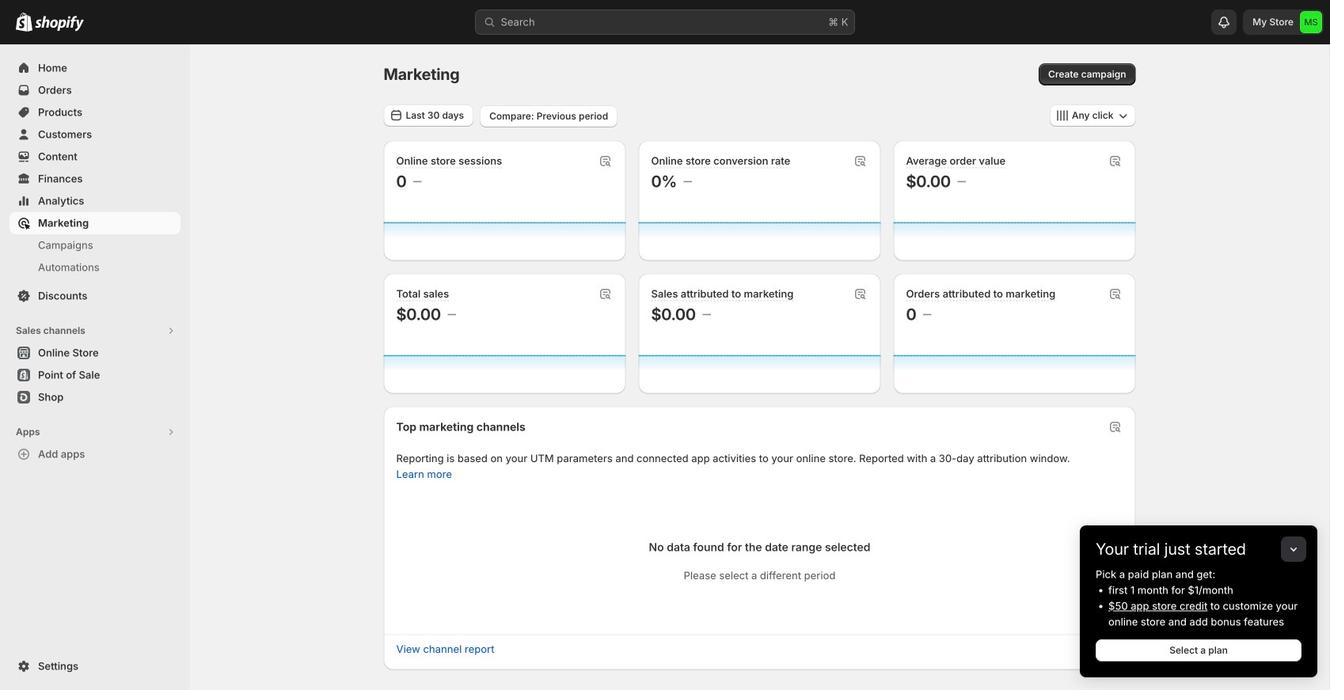 Task type: vqa. For each thing, say whether or not it's contained in the screenshot.
rightmost Shopify image
yes



Task type: locate. For each thing, give the bounding box(es) containing it.
1 horizontal spatial shopify image
[[35, 16, 84, 31]]

my store image
[[1300, 11, 1323, 33]]

shopify image
[[16, 12, 32, 31], [35, 16, 84, 31]]

0 horizontal spatial shopify image
[[16, 12, 32, 31]]



